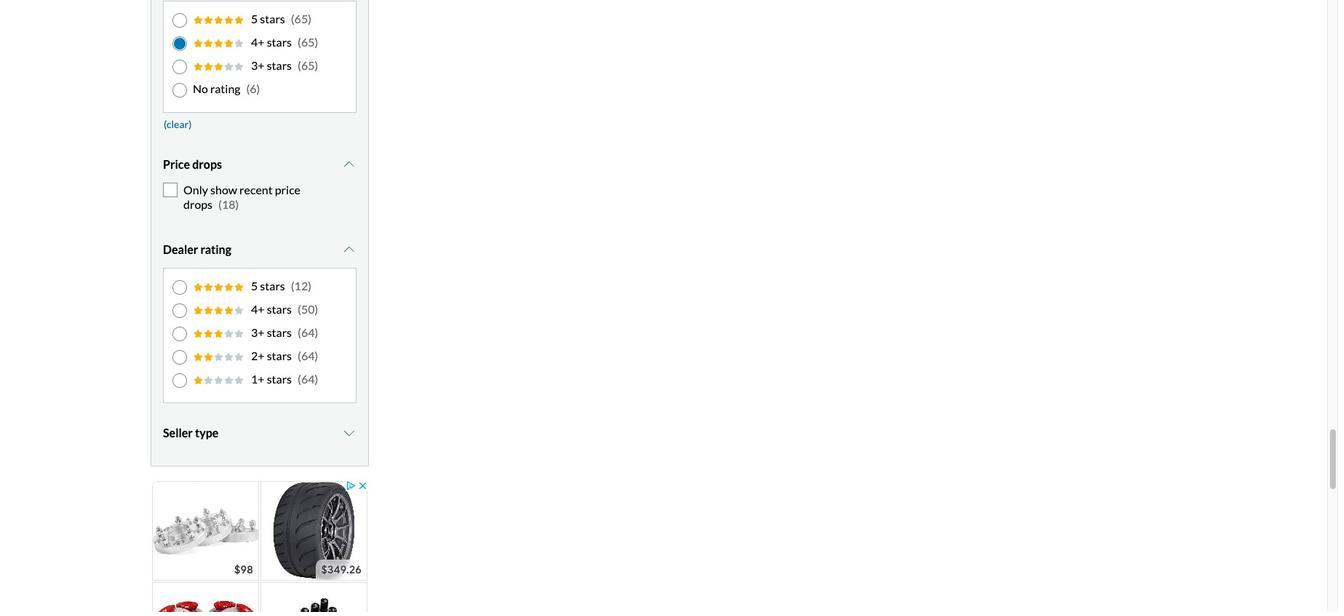 Task type: locate. For each thing, give the bounding box(es) containing it.
2 vertical spatial (64)
[[298, 372, 318, 386]]

1 vertical spatial 4+
[[251, 302, 265, 316]]

chevron down image inside "price drops" dropdown button
[[342, 159, 357, 171]]

1 vertical spatial 3+
[[251, 325, 265, 339]]

2 5 stars from the top
[[251, 279, 285, 292]]

(65) for 5 stars
[[291, 12, 311, 26]]

0 vertical spatial drops
[[192, 158, 222, 171]]

3+ stars up the 2+ stars
[[251, 325, 292, 339]]

4+ for (12)
[[251, 302, 265, 316]]

2 3+ stars from the top
[[251, 325, 292, 339]]

drops
[[192, 158, 222, 171], [183, 197, 213, 211]]

1 5 from the top
[[251, 12, 258, 26]]

0 vertical spatial 3+ stars
[[251, 59, 292, 72]]

4+ stars left (50)
[[251, 302, 292, 316]]

0 vertical spatial 3+
[[251, 59, 265, 72]]

1 vertical spatial (64)
[[298, 348, 318, 362]]

4+ up 2+
[[251, 302, 265, 316]]

chevron down image inside the dealer rating dropdown button
[[342, 244, 357, 255]]

5
[[251, 12, 258, 26], [251, 279, 258, 292]]

2 4+ stars from the top
[[251, 302, 292, 316]]

4+ up "(6)"
[[251, 35, 265, 49]]

2 4+ from the top
[[251, 302, 265, 316]]

0 vertical spatial (65)
[[291, 12, 311, 26]]

rating for no
[[210, 82, 241, 96]]

2+
[[251, 348, 265, 362]]

2 3+ from the top
[[251, 325, 265, 339]]

drops down 'only'
[[183, 197, 213, 211]]

seller type
[[163, 426, 219, 439]]

5 up "(6)"
[[251, 12, 258, 26]]

3+ stars
[[251, 59, 292, 72], [251, 325, 292, 339]]

3+ up "(6)"
[[251, 59, 265, 72]]

(18)
[[218, 197, 239, 211]]

0 vertical spatial rating
[[210, 82, 241, 96]]

(12)
[[291, 279, 311, 292]]

0 vertical spatial 5 stars
[[251, 12, 285, 26]]

dealer
[[163, 242, 198, 256]]

5 stars up "(6)"
[[251, 12, 285, 26]]

0 vertical spatial chevron down image
[[342, 159, 357, 171]]

1 (64) from the top
[[298, 325, 318, 339]]

1 vertical spatial (65)
[[298, 35, 318, 49]]

rating
[[210, 82, 241, 96], [200, 242, 231, 256]]

3 (64) from the top
[[298, 372, 318, 386]]

(clear)
[[164, 118, 192, 130]]

(64) for 3+ stars
[[298, 325, 318, 339]]

(64) for 1+ stars
[[298, 372, 318, 386]]

advertisement region
[[151, 479, 369, 612]]

2 vertical spatial (65)
[[298, 59, 318, 72]]

1 4+ stars from the top
[[251, 35, 292, 49]]

rating right no
[[210, 82, 241, 96]]

drops inside only show recent price drops
[[183, 197, 213, 211]]

1 3+ stars from the top
[[251, 59, 292, 72]]

1 vertical spatial 5 stars
[[251, 279, 285, 292]]

1 vertical spatial 4+ stars
[[251, 302, 292, 316]]

chevron down image
[[342, 159, 357, 171], [342, 244, 357, 255]]

dealer rating
[[163, 242, 231, 256]]

1 3+ from the top
[[251, 59, 265, 72]]

0 vertical spatial 4+ stars
[[251, 35, 292, 49]]

4+
[[251, 35, 265, 49], [251, 302, 265, 316]]

4+ stars for (12)
[[251, 302, 292, 316]]

rating right dealer
[[200, 242, 231, 256]]

3+ stars up "(6)"
[[251, 59, 292, 72]]

dealer rating button
[[163, 231, 357, 268]]

0 vertical spatial 4+
[[251, 35, 265, 49]]

4+ stars up "(6)"
[[251, 35, 292, 49]]

3+ for (64)
[[251, 325, 265, 339]]

2 (64) from the top
[[298, 348, 318, 362]]

5 down the dealer rating dropdown button
[[251, 279, 258, 292]]

1 vertical spatial rating
[[200, 242, 231, 256]]

3+ stars for (64)
[[251, 325, 292, 339]]

1 5 stars from the top
[[251, 12, 285, 26]]

3+
[[251, 59, 265, 72], [251, 325, 265, 339]]

no
[[193, 82, 208, 96]]

(64) for 2+ stars
[[298, 348, 318, 362]]

5 stars left (12)
[[251, 279, 285, 292]]

2 chevron down image from the top
[[342, 244, 357, 255]]

3+ for (6)
[[251, 59, 265, 72]]

(64) right the 2+ stars
[[298, 348, 318, 362]]

1 vertical spatial drops
[[183, 197, 213, 211]]

drops up 'only'
[[192, 158, 222, 171]]

0 vertical spatial 5
[[251, 12, 258, 26]]

1 vertical spatial 3+ stars
[[251, 325, 292, 339]]

1 vertical spatial chevron down image
[[342, 244, 357, 255]]

0 vertical spatial (64)
[[298, 325, 318, 339]]

3+ up 2+
[[251, 325, 265, 339]]

(64) right the 1+ stars
[[298, 372, 318, 386]]

2 5 from the top
[[251, 279, 258, 292]]

5 stars
[[251, 12, 285, 26], [251, 279, 285, 292]]

1 4+ from the top
[[251, 35, 265, 49]]

price drops button
[[163, 147, 357, 183]]

only show recent price drops
[[183, 183, 301, 211]]

price
[[275, 183, 301, 197]]

stars
[[260, 12, 285, 26], [267, 35, 292, 49], [267, 59, 292, 72], [260, 279, 285, 292], [267, 302, 292, 316], [267, 325, 292, 339], [267, 348, 292, 362], [267, 372, 292, 386]]

(65)
[[291, 12, 311, 26], [298, 35, 318, 49], [298, 59, 318, 72]]

(64)
[[298, 325, 318, 339], [298, 348, 318, 362], [298, 372, 318, 386]]

1 vertical spatial 5
[[251, 279, 258, 292]]

1 chevron down image from the top
[[342, 159, 357, 171]]

rating inside the dealer rating dropdown button
[[200, 242, 231, 256]]

4+ stars
[[251, 35, 292, 49], [251, 302, 292, 316]]

(64) down (50)
[[298, 325, 318, 339]]



Task type: describe. For each thing, give the bounding box(es) containing it.
seller
[[163, 426, 193, 439]]

seller type button
[[163, 415, 357, 451]]

5 for (65)
[[251, 12, 258, 26]]

recent
[[240, 183, 273, 197]]

rating for dealer
[[200, 242, 231, 256]]

chevron down image
[[342, 427, 357, 439]]

no rating (6)
[[193, 82, 260, 96]]

1+ stars
[[251, 372, 292, 386]]

(clear) button
[[163, 113, 192, 135]]

1+
[[251, 372, 265, 386]]

5 for (12)
[[251, 279, 258, 292]]

4+ for (65)
[[251, 35, 265, 49]]

only
[[183, 183, 208, 197]]

2+ stars
[[251, 348, 292, 362]]

3+ stars for (6)
[[251, 59, 292, 72]]

(50)
[[298, 302, 318, 316]]

chevron down image for drops
[[342, 159, 357, 171]]

price drops
[[163, 158, 222, 171]]

type
[[195, 426, 219, 439]]

4+ stars for (65)
[[251, 35, 292, 49]]

(65) for 4+ stars
[[298, 35, 318, 49]]

price
[[163, 158, 190, 171]]

show
[[210, 183, 237, 197]]

(65) for 3+ stars
[[298, 59, 318, 72]]

drops inside dropdown button
[[192, 158, 222, 171]]

chevron down image for rating
[[342, 244, 357, 255]]

5 stars for (65)
[[251, 12, 285, 26]]

5 stars for (12)
[[251, 279, 285, 292]]

(6)
[[246, 82, 260, 96]]



Task type: vqa. For each thing, say whether or not it's contained in the screenshot.
Deals for Cheapest Car Lease Deals in December 2023
no



